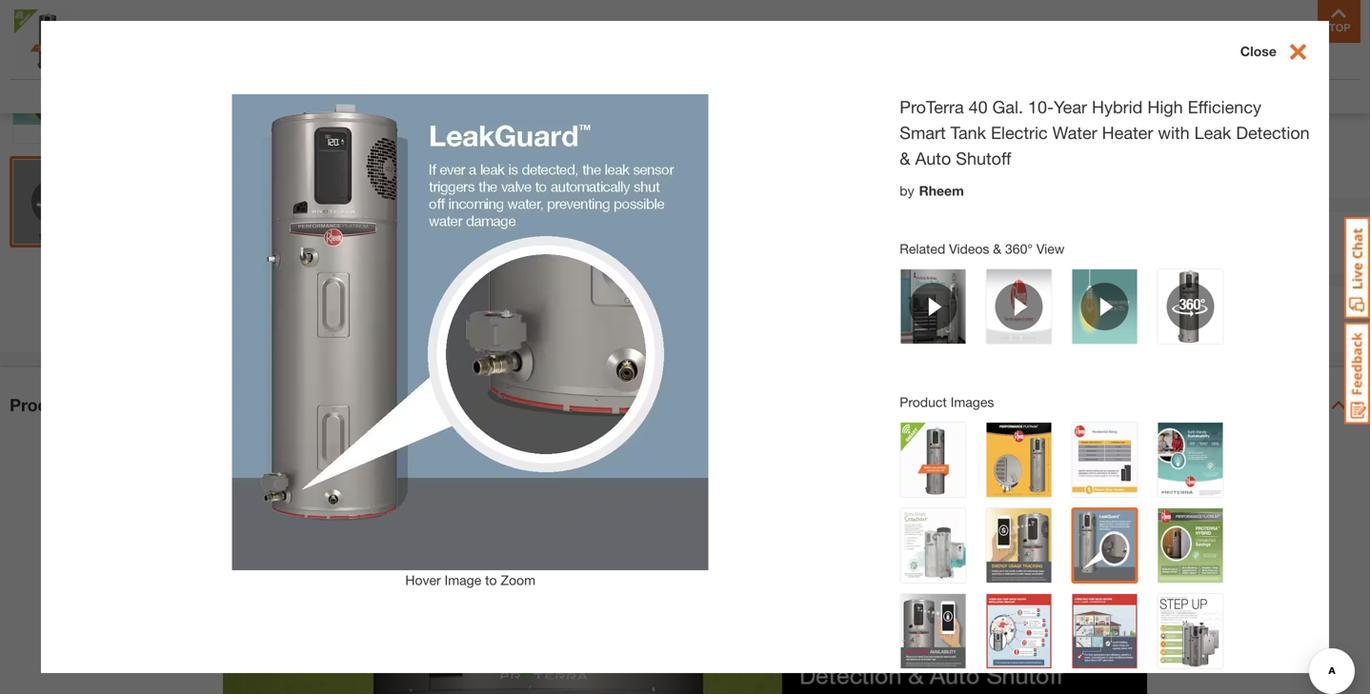 Task type: locate. For each thing, give the bounding box(es) containing it.
leak
[[1195, 122, 1232, 143]]

share button
[[635, 307, 705, 335]]

0 horizontal spatial year
[[906, 97, 936, 115]]

feedback link image
[[1345, 322, 1371, 425]]

10-
[[1029, 97, 1054, 117]]

/
[[940, 97, 945, 115]]

option group
[[859, 89, 1012, 158]]

what
[[866, 166, 902, 184]]

1 horizontal spatial to
[[906, 166, 919, 184]]

gal.
[[993, 97, 1024, 117]]

online
[[1127, 299, 1179, 320]]

to for what
[[906, 166, 919, 184]]

view
[[1037, 241, 1065, 257]]

0 horizontal spatial to
[[485, 573, 497, 589]]

images
[[951, 395, 995, 410]]

store
[[1056, 299, 1100, 320]]

product left images
[[900, 395, 947, 410]]

with
[[1159, 122, 1190, 143]]

smart
[[900, 122, 946, 143]]

5 year / $75.00
[[894, 97, 996, 115]]

312741469_s01 image
[[115, 0, 687, 223], [13, 160, 97, 244]]

product for product details
[[10, 395, 74, 416]]

2 vertical spatial to
[[485, 573, 497, 589]]

year up water
[[1054, 97, 1088, 117]]

1 horizontal spatial product
[[900, 395, 947, 410]]

what to expect button
[[866, 166, 990, 188]]

0 horizontal spatial product
[[10, 395, 74, 416]]

year
[[1054, 97, 1088, 117], [906, 97, 936, 115]]

product inside button
[[10, 395, 74, 416]]

zoom
[[501, 573, 536, 589]]

customer reviews button
[[1104, 86, 1216, 106], [1104, 86, 1216, 106]]

0 vertical spatial &
[[900, 148, 911, 169]]

1 horizontal spatial year
[[1054, 97, 1088, 117]]

1 horizontal spatial return
[[1168, 325, 1208, 340]]

product details
[[10, 395, 136, 416]]

free
[[865, 299, 901, 320]]

videos
[[950, 241, 990, 257]]

1 vertical spatial to
[[1089, 234, 1104, 252]]

1 vertical spatial &
[[994, 241, 1002, 257]]

days
[[1021, 325, 1051, 340]]

water
[[1053, 122, 1098, 143]]

heater
[[1103, 122, 1154, 143]]

related videos & 360° view
[[900, 241, 1065, 257]]

2 vertical spatial &
[[906, 299, 918, 320]]

item
[[934, 325, 960, 340]]

no thanks
[[894, 132, 963, 150]]

cart
[[1108, 234, 1140, 252]]

policy
[[1212, 325, 1248, 340]]

product images
[[900, 395, 995, 410]]

product
[[900, 395, 947, 410], [10, 395, 74, 416]]

share
[[665, 309, 705, 328]]

6249856066001 image
[[13, 0, 97, 42]]

& left 360°
[[994, 241, 1002, 257]]

or
[[1105, 299, 1122, 320]]

by
[[900, 183, 915, 199]]

in
[[1036, 299, 1051, 320]]

specifications button
[[447, 86, 531, 106], [447, 86, 531, 106]]

detection
[[1237, 122, 1311, 143]]

year left the /
[[906, 97, 936, 115]]

+
[[914, 228, 927, 255]]

product for product images
[[900, 395, 947, 410]]

& up this
[[906, 299, 918, 320]]

details
[[79, 395, 136, 416]]

2 return from the left
[[1168, 325, 1208, 340]]

what to expect
[[866, 166, 971, 184]]

of
[[1054, 325, 1066, 340]]

None field
[[860, 222, 900, 262]]

&
[[900, 148, 911, 169], [994, 241, 1002, 257], [906, 299, 918, 320]]

return
[[865, 325, 905, 340], [1168, 325, 1208, 340]]

customer
[[1104, 88, 1163, 104]]

& left auto on the top right of page
[[900, 148, 911, 169]]

by rheem
[[900, 183, 965, 199]]

40
[[969, 97, 988, 117]]

90
[[1002, 325, 1017, 340]]

0 horizontal spatial return
[[865, 325, 905, 340]]

to inside main content
[[485, 573, 497, 589]]

to for add
[[1089, 234, 1104, 252]]

read return policy link
[[1133, 323, 1248, 343]]

0 vertical spatial to
[[906, 166, 919, 184]]

image
[[445, 573, 482, 589]]

product inside proterra 40 gal. 10-year hybrid high efficiency smart tank electric water heater with leak detection & auto shutoff main content
[[900, 395, 947, 410]]

customer reviews
[[1104, 88, 1216, 104]]

easy
[[923, 299, 962, 320]]

2 horizontal spatial to
[[1089, 234, 1104, 252]]

this
[[909, 325, 930, 340]]

return down free
[[865, 325, 905, 340]]

hover
[[406, 573, 441, 589]]

product left details
[[10, 395, 74, 416]]

return right read
[[1168, 325, 1208, 340]]

product image image
[[14, 10, 76, 71]]

to
[[906, 166, 919, 184], [1089, 234, 1104, 252], [485, 573, 497, 589]]



Task type: describe. For each thing, give the bounding box(es) containing it.
& inside free & easy returns in store or online return this item within 90 days of purchase. read return policy
[[906, 299, 918, 320]]

read
[[1133, 325, 1165, 340]]

shutoff
[[956, 148, 1012, 169]]

6320920709112 image
[[13, 59, 97, 143]]

auto
[[916, 148, 952, 169]]

add to cart button
[[956, 222, 1221, 264]]

close button
[[1241, 40, 1330, 66]]

hover image to zoom
[[406, 573, 536, 589]]

proterra 40 gal. 10-year hybrid high efficiency smart tank electric water heater with leak detection & auto shutoff
[[900, 97, 1311, 169]]

purchase.
[[1070, 325, 1128, 340]]

year inside proterra 40 gal. 10-year hybrid high efficiency smart tank electric water heater with leak detection & auto shutoff
[[1054, 97, 1088, 117]]

live chat image
[[1345, 217, 1371, 319]]

efficiency
[[1188, 97, 1262, 117]]

specifications
[[447, 88, 531, 104]]

add
[[1056, 234, 1085, 252]]

option group containing 5 year /
[[859, 89, 1012, 158]]

1 return from the left
[[865, 325, 905, 340]]

product details button
[[0, 368, 1371, 444]]

tank
[[951, 122, 987, 143]]

1 horizontal spatial 312741469_s01 image
[[115, 0, 687, 223]]

rheem
[[920, 183, 965, 199]]

within
[[963, 325, 998, 340]]

year inside option group
[[906, 97, 936, 115]]

& inside proterra 40 gal. 10-year hybrid high efficiency smart tank electric water heater with leak detection & auto shutoff
[[900, 148, 911, 169]]

360°
[[1006, 241, 1033, 257]]

0 horizontal spatial 312741469_s01 image
[[13, 160, 97, 244]]

high
[[1148, 97, 1184, 117]]

hybrid
[[1092, 97, 1143, 117]]

close image
[[1277, 40, 1311, 64]]

thanks
[[918, 132, 963, 150]]

no
[[894, 132, 914, 150]]

electric
[[991, 122, 1048, 143]]

+ button
[[900, 222, 940, 262]]

reviews
[[1167, 88, 1216, 104]]

proterra 40 gal. 10-year hybrid high efficiency smart tank electric water heater with leak detection & auto shutoff main content
[[0, 0, 1371, 695]]

related
[[900, 241, 946, 257]]

free & easy returns in store or online return this item within 90 days of purchase. read return policy
[[865, 299, 1248, 340]]

expect
[[924, 166, 971, 184]]

proterra
[[900, 97, 964, 117]]

top button
[[1318, 0, 1361, 43]]

returns
[[967, 299, 1031, 320]]

add to cart
[[1056, 234, 1140, 252]]

5
[[894, 97, 902, 115]]

$75.00
[[950, 97, 996, 115]]

close
[[1241, 43, 1277, 59]]



Task type: vqa. For each thing, say whether or not it's contained in the screenshot.
1st Return from the left
yes



